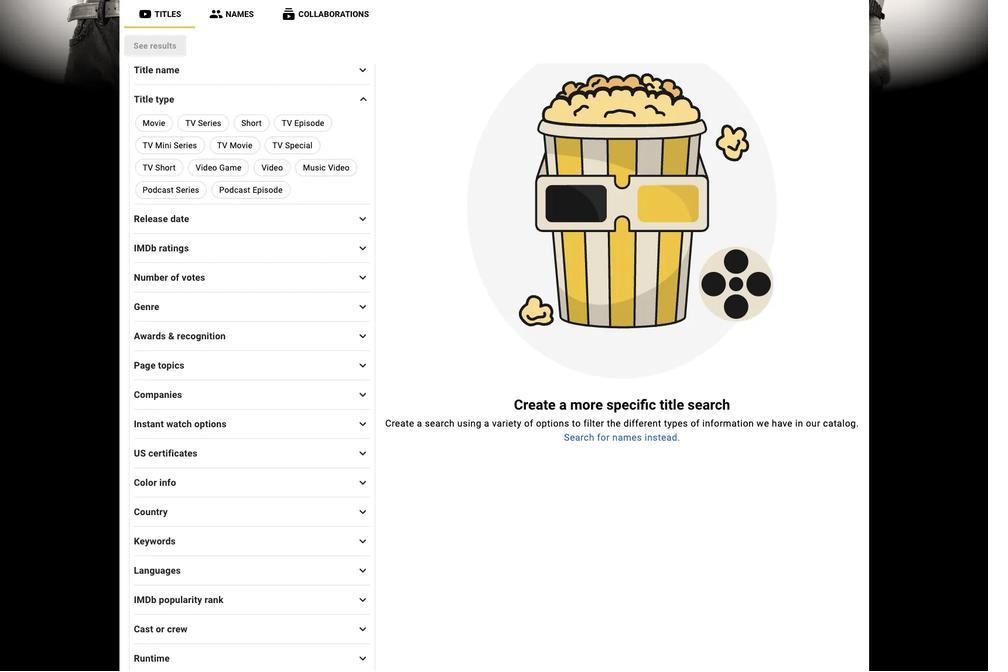 Task type: describe. For each thing, give the bounding box(es) containing it.
podcast episode
[[219, 185, 283, 195]]

chevron right image for genre
[[356, 300, 370, 314]]

recognition
[[177, 330, 226, 341]]

tv short button
[[135, 159, 183, 176]]

specific
[[607, 397, 657, 413]]

series for tv
[[198, 118, 222, 128]]

tv movie
[[217, 141, 253, 150]]

podcast episode button
[[212, 181, 291, 199]]

awards & recognition button
[[134, 322, 371, 350]]

color
[[134, 477, 157, 488]]

for
[[598, 432, 610, 443]]

1 vertical spatial series
[[174, 141, 197, 150]]

tab list containing titles
[[124, 0, 865, 28]]

names
[[613, 432, 643, 443]]

cast
[[134, 623, 153, 635]]

imdb for imdb ratings
[[134, 242, 157, 254]]

tv special
[[273, 141, 313, 150]]

short button
[[234, 114, 270, 132]]

filter
[[584, 418, 605, 429]]

music
[[303, 163, 326, 172]]

imdb popularity rank
[[134, 594, 224, 605]]

video for video
[[262, 163, 283, 172]]

tv special button
[[265, 137, 320, 154]]

languages
[[134, 565, 181, 576]]

release date
[[134, 213, 189, 224]]

ratings
[[159, 242, 189, 254]]

chevron right image for country
[[356, 505, 370, 519]]

special
[[285, 141, 313, 150]]

name
[[156, 64, 180, 75]]

search inside create a more specific title search create a search using a variety of options to filter the different types of information we have in our catalog. search for names instead.
[[564, 432, 595, 443]]

using
[[458, 418, 482, 429]]

chevron right image for instant watch options
[[356, 417, 370, 431]]

rank
[[205, 594, 224, 605]]

music video
[[303, 163, 350, 172]]

title for title type
[[134, 93, 153, 105]]

tv movie button
[[210, 137, 260, 154]]

title type button
[[134, 85, 371, 113]]

page
[[134, 360, 156, 371]]

imdb popularity rank button
[[134, 586, 371, 614]]

instead.
[[645, 432, 681, 443]]

tv for tv short
[[143, 163, 153, 172]]

podcast series
[[143, 185, 199, 195]]

movie button
[[135, 114, 173, 132]]

video inside button
[[328, 163, 350, 172]]

awards & recognition
[[134, 330, 226, 341]]

search for names instead. button
[[564, 431, 681, 445]]

chevron right image for color info
[[356, 476, 370, 490]]

collaborations tab
[[268, 0, 383, 28]]

title name
[[134, 64, 180, 75]]

date
[[170, 213, 189, 224]]

imdb ratings
[[134, 242, 189, 254]]

tv episode button
[[274, 114, 332, 132]]

our
[[807, 418, 821, 429]]

type
[[156, 93, 174, 105]]

chevron right image for page topics
[[356, 358, 370, 372]]

series for podcast
[[176, 185, 199, 195]]

chevron right image for companies
[[356, 388, 370, 402]]

or
[[156, 623, 165, 635]]

page topics button
[[134, 351, 371, 379]]

names
[[226, 9, 254, 19]]

runtime
[[134, 653, 170, 664]]

chevron right image for number of votes
[[356, 271, 370, 285]]

video game button
[[188, 159, 249, 176]]

crew
[[167, 623, 188, 635]]

companies
[[134, 389, 182, 400]]

genre
[[134, 301, 159, 312]]

title
[[660, 397, 685, 413]]

video button
[[254, 159, 291, 176]]

country
[[134, 506, 168, 517]]

color info
[[134, 477, 176, 488]]

video for video game
[[196, 163, 217, 172]]

chevron right image for keywords
[[356, 534, 370, 548]]

to
[[572, 418, 581, 429]]

0 vertical spatial movie
[[143, 118, 166, 128]]

info
[[159, 477, 176, 488]]

certificates
[[148, 448, 198, 459]]

chevron right image for languages
[[356, 564, 370, 578]]

chevron right image for release date
[[356, 212, 370, 226]]

people image
[[209, 7, 223, 21]]

imdb for imdb popularity rank
[[134, 594, 157, 605]]

tv for tv series
[[185, 118, 196, 128]]

chevron right image for awards & recognition
[[356, 329, 370, 343]]

imdb ratings button
[[134, 234, 371, 262]]

types
[[665, 418, 689, 429]]

information
[[703, 418, 755, 429]]

watch
[[166, 418, 192, 429]]

popularity
[[159, 594, 202, 605]]

chevron right image for imdb ratings
[[356, 241, 370, 255]]

0 horizontal spatial a
[[417, 418, 423, 429]]

episode for tv episode
[[295, 118, 325, 128]]

variety
[[492, 418, 522, 429]]

options inside dropdown button
[[194, 418, 227, 429]]

0 horizontal spatial search
[[425, 418, 455, 429]]

titles tab
[[124, 0, 195, 28]]

video game
[[196, 163, 242, 172]]

youtube image
[[138, 7, 152, 21]]



Task type: locate. For each thing, give the bounding box(es) containing it.
movie
[[143, 118, 166, 128], [230, 141, 253, 150]]

tv for tv special
[[273, 141, 283, 150]]

keywords button
[[134, 527, 371, 555]]

episode up special
[[295, 118, 325, 128]]

create
[[514, 397, 556, 413], [386, 418, 415, 429]]

1 horizontal spatial movie
[[230, 141, 253, 150]]

us certificates button
[[134, 439, 371, 467]]

1 imdb from the top
[[134, 242, 157, 254]]

2 podcast from the left
[[219, 185, 251, 195]]

a right using
[[484, 418, 490, 429]]

chevron right image inside country dropdown button
[[356, 505, 370, 519]]

0 horizontal spatial of
[[171, 272, 179, 283]]

chevron right image for title name
[[356, 63, 370, 77]]

1 title from the top
[[134, 64, 153, 75]]

cast or crew button
[[134, 615, 371, 643]]

0 vertical spatial search
[[688, 397, 731, 413]]

country button
[[134, 498, 371, 526]]

short down title type dropdown button
[[242, 118, 262, 128]]

tv up video game "button"
[[217, 141, 228, 150]]

movie down title type
[[143, 118, 166, 128]]

chevron right image inside instant watch options dropdown button
[[356, 417, 370, 431]]

1 horizontal spatial short
[[242, 118, 262, 128]]

chevron right image
[[356, 63, 370, 77], [357, 92, 371, 106], [356, 212, 370, 226], [356, 271, 370, 285], [356, 300, 370, 314], [356, 358, 370, 372], [356, 446, 370, 460], [356, 476, 370, 490], [356, 505, 370, 519], [356, 534, 370, 548], [356, 564, 370, 578], [356, 652, 370, 666]]

1 vertical spatial movie
[[230, 141, 253, 150]]

0 horizontal spatial video
[[196, 163, 217, 172]]

companies button
[[134, 380, 371, 409]]

languages button
[[134, 556, 371, 584]]

instant
[[134, 418, 164, 429]]

6 chevron right image from the top
[[356, 622, 370, 636]]

1 vertical spatial create
[[386, 418, 415, 429]]

title for title name
[[134, 64, 153, 75]]

collaborations
[[298, 9, 369, 19]]

instant watch options
[[134, 418, 227, 429]]

chevron right image inside awards & recognition dropdown button
[[356, 329, 370, 343]]

tv series
[[185, 118, 222, 128]]

number of votes button
[[134, 263, 371, 291]]

keywords
[[134, 535, 176, 547]]

topics
[[158, 360, 185, 371]]

genre button
[[134, 292, 371, 321]]

chevron right image inside companies dropdown button
[[356, 388, 370, 402]]

chevron right image inside genre dropdown button
[[356, 300, 370, 314]]

imdb inside dropdown button
[[134, 242, 157, 254]]

release
[[134, 213, 168, 224]]

title left the name
[[134, 64, 153, 75]]

2 horizontal spatial a
[[560, 397, 567, 413]]

series right mini
[[174, 141, 197, 150]]

more
[[571, 397, 603, 413]]

0 vertical spatial search
[[129, 34, 166, 48]]

in
[[796, 418, 804, 429]]

1 horizontal spatial podcast
[[219, 185, 251, 195]]

the
[[607, 418, 621, 429]]

of inside number of votes dropdown button
[[171, 272, 179, 283]]

search filters
[[129, 34, 201, 48]]

1 vertical spatial episode
[[253, 185, 283, 195]]

podcast series button
[[135, 181, 207, 199]]

1 chevron right image from the top
[[356, 241, 370, 255]]

2 horizontal spatial of
[[691, 418, 700, 429]]

us
[[134, 448, 146, 459]]

title type
[[134, 93, 174, 105]]

video
[[196, 163, 217, 172], [262, 163, 283, 172], [328, 163, 350, 172]]

have
[[772, 418, 793, 429]]

instant watch options button
[[134, 410, 371, 438]]

0 horizontal spatial episode
[[253, 185, 283, 195]]

1 vertical spatial short
[[155, 163, 176, 172]]

1 vertical spatial search
[[564, 432, 595, 443]]

chevron right image inside languages dropdown button
[[356, 564, 370, 578]]

tv series button
[[178, 114, 229, 132]]

chevron right image inside title type dropdown button
[[357, 92, 371, 106]]

tab list
[[124, 0, 865, 28]]

tv
[[185, 118, 196, 128], [282, 118, 292, 128], [143, 141, 153, 150], [217, 141, 228, 150], [273, 141, 283, 150], [143, 163, 153, 172]]

search left using
[[425, 418, 455, 429]]

we
[[757, 418, 770, 429]]

1 horizontal spatial a
[[484, 418, 490, 429]]

options
[[536, 418, 570, 429], [194, 418, 227, 429]]

titles
[[154, 9, 181, 19]]

mini
[[155, 141, 172, 150]]

options left to
[[536, 418, 570, 429]]

0 horizontal spatial short
[[155, 163, 176, 172]]

chevron right image inside us certificates dropdown button
[[356, 446, 370, 460]]

0 vertical spatial episode
[[295, 118, 325, 128]]

options inside create a more specific title search create a search using a variety of options to filter the different types of information we have in our catalog. search for names instead.
[[536, 418, 570, 429]]

episode for podcast episode
[[253, 185, 283, 195]]

chevron right image inside number of votes dropdown button
[[356, 271, 370, 285]]

page topics
[[134, 360, 185, 371]]

3 video from the left
[[328, 163, 350, 172]]

chevron right image inside imdb ratings dropdown button
[[356, 241, 370, 255]]

2 horizontal spatial video
[[328, 163, 350, 172]]

chevron right image inside keywords dropdown button
[[356, 534, 370, 548]]

chevron right image inside color info dropdown button
[[356, 476, 370, 490]]

search up information
[[688, 397, 731, 413]]

catalog.
[[824, 418, 860, 429]]

1 horizontal spatial episode
[[295, 118, 325, 128]]

podcast for podcast series
[[143, 185, 174, 195]]

0 vertical spatial title
[[134, 64, 153, 75]]

0 horizontal spatial podcast
[[143, 185, 174, 195]]

search
[[688, 397, 731, 413], [425, 418, 455, 429]]

2 title from the top
[[134, 93, 153, 105]]

1 vertical spatial imdb
[[134, 594, 157, 605]]

imdb inside "dropdown button"
[[134, 594, 157, 605]]

1 vertical spatial search
[[425, 418, 455, 429]]

tv episode
[[282, 118, 325, 128]]

number of votes
[[134, 272, 205, 283]]

a left using
[[417, 418, 423, 429]]

chevron right image
[[356, 241, 370, 255], [356, 329, 370, 343], [356, 388, 370, 402], [356, 417, 370, 431], [356, 593, 370, 607], [356, 622, 370, 636]]

0 horizontal spatial search
[[129, 34, 166, 48]]

short down mini
[[155, 163, 176, 172]]

tv for tv mini series
[[143, 141, 153, 150]]

awards
[[134, 330, 166, 341]]

0 vertical spatial imdb
[[134, 242, 157, 254]]

search down to
[[564, 432, 595, 443]]

title name button
[[134, 56, 371, 84]]

tv inside "button"
[[273, 141, 283, 150]]

1 video from the left
[[196, 163, 217, 172]]

chevron right image for cast or crew
[[356, 622, 370, 636]]

podcast down game
[[219, 185, 251, 195]]

of left "votes"
[[171, 272, 179, 283]]

video inside "button"
[[196, 163, 217, 172]]

video right music
[[328, 163, 350, 172]]

2 video from the left
[[262, 163, 283, 172]]

1 vertical spatial title
[[134, 93, 153, 105]]

2 chevron right image from the top
[[356, 329, 370, 343]]

chevron right image inside the imdb popularity rank "dropdown button"
[[356, 593, 370, 607]]

0 horizontal spatial options
[[194, 418, 227, 429]]

us certificates
[[134, 448, 198, 459]]

movie down "short" button
[[230, 141, 253, 150]]

tv up tv special
[[282, 118, 292, 128]]

chevron right image for title type
[[357, 92, 371, 106]]

0 vertical spatial create
[[514, 397, 556, 413]]

short inside button
[[242, 118, 262, 128]]

podcast for podcast episode
[[219, 185, 251, 195]]

1 horizontal spatial options
[[536, 418, 570, 429]]

series
[[198, 118, 222, 128], [174, 141, 197, 150], [176, 185, 199, 195]]

4 chevron right image from the top
[[356, 417, 370, 431]]

tv left special
[[273, 141, 283, 150]]

create a more specific title search create a search using a variety of options to filter the different types of information we have in our catalog. search for names instead.
[[386, 397, 860, 443]]

1 horizontal spatial search
[[564, 432, 595, 443]]

chevron right image inside release date dropdown button
[[356, 212, 370, 226]]

3 chevron right image from the top
[[356, 388, 370, 402]]

subscriptions image
[[282, 7, 296, 21]]

0 horizontal spatial movie
[[143, 118, 166, 128]]

runtime button
[[134, 644, 371, 671]]

1 horizontal spatial of
[[525, 418, 534, 429]]

tv down tv mini series on the top of page
[[143, 163, 153, 172]]

chevron right image inside runtime dropdown button
[[356, 652, 370, 666]]

cast or crew
[[134, 623, 188, 635]]

tv for tv episode
[[282, 118, 292, 128]]

color info button
[[134, 468, 371, 496]]

number
[[134, 272, 168, 283]]

title
[[134, 64, 153, 75], [134, 93, 153, 105]]

short inside button
[[155, 163, 176, 172]]

0 vertical spatial series
[[198, 118, 222, 128]]

different
[[624, 418, 662, 429]]

filters
[[169, 34, 201, 48]]

imdb up cast
[[134, 594, 157, 605]]

5 chevron right image from the top
[[356, 593, 370, 607]]

podcast down tv short button
[[143, 185, 174, 195]]

a left the more
[[560, 397, 567, 413]]

search
[[129, 34, 166, 48], [564, 432, 595, 443]]

2 imdb from the top
[[134, 594, 157, 605]]

release date button
[[134, 205, 371, 233]]

episode
[[295, 118, 325, 128], [253, 185, 283, 195]]

short
[[242, 118, 262, 128], [155, 163, 176, 172]]

chevron right image inside page topics dropdown button
[[356, 358, 370, 372]]

tv left mini
[[143, 141, 153, 150]]

1 horizontal spatial search
[[688, 397, 731, 413]]

video down tv special "button"
[[262, 163, 283, 172]]

tv mini series button
[[135, 137, 205, 154]]

0 vertical spatial short
[[242, 118, 262, 128]]

tv short
[[143, 163, 176, 172]]

options right watch
[[194, 418, 227, 429]]

votes
[[182, 272, 205, 283]]

of right "types"
[[691, 418, 700, 429]]

1 podcast from the left
[[143, 185, 174, 195]]

video inside button
[[262, 163, 283, 172]]

chevron right image for imdb popularity rank
[[356, 593, 370, 607]]

2 vertical spatial series
[[176, 185, 199, 195]]

chevron right image for runtime
[[356, 652, 370, 666]]

search down youtube image
[[129, 34, 166, 48]]

1 horizontal spatial create
[[514, 397, 556, 413]]

of right variety
[[525, 418, 534, 429]]

video left game
[[196, 163, 217, 172]]

&
[[168, 330, 175, 341]]

chevron right image inside cast or crew dropdown button
[[356, 622, 370, 636]]

imdb left ratings
[[134, 242, 157, 254]]

tv for tv movie
[[217, 141, 228, 150]]

series up date
[[176, 185, 199, 195]]

1 horizontal spatial video
[[262, 163, 283, 172]]

series up tv movie on the left top of the page
[[198, 118, 222, 128]]

episode down video button
[[253, 185, 283, 195]]

chevron right image for us certificates
[[356, 446, 370, 460]]

chevron right image inside title name dropdown button
[[356, 63, 370, 77]]

game
[[220, 163, 242, 172]]

names tab
[[195, 0, 268, 28]]

0 horizontal spatial create
[[386, 418, 415, 429]]

tv up tv mini series button at the left of page
[[185, 118, 196, 128]]

title left type
[[134, 93, 153, 105]]

music video button
[[296, 159, 358, 176]]



Task type: vqa. For each thing, say whether or not it's contained in the screenshot.
TV SPECIAL
yes



